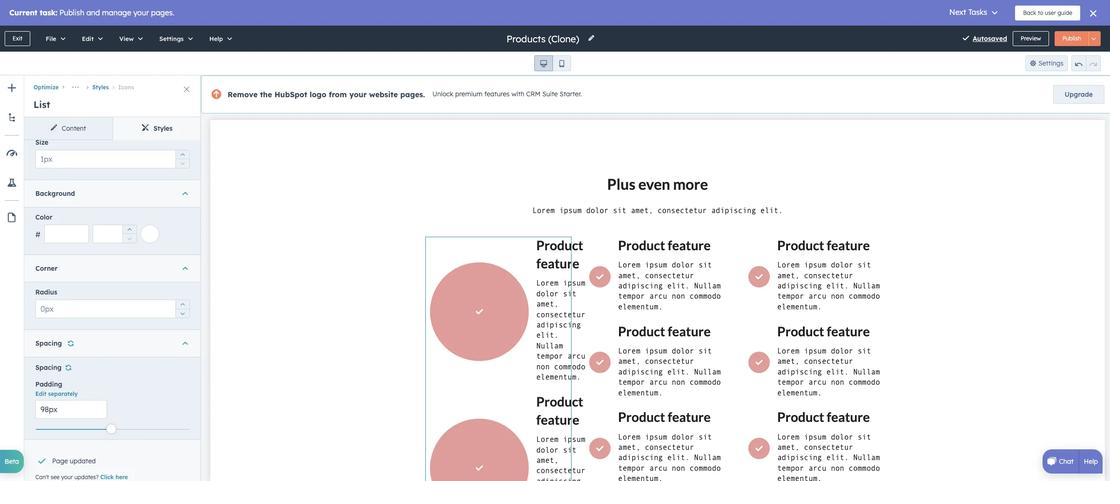 Task type: locate. For each thing, give the bounding box(es) containing it.
1 vertical spatial styles
[[154, 124, 173, 133]]

group for 0px text field on the bottom of the page
[[176, 300, 190, 319]]

settings button
[[150, 26, 200, 52], [1026, 55, 1069, 71]]

1 horizontal spatial styles
[[154, 124, 173, 133]]

corner
[[35, 265, 58, 273]]

remove
[[228, 90, 258, 99]]

None text field
[[44, 225, 89, 244]]

color
[[35, 213, 52, 222]]

1 horizontal spatial your
[[350, 90, 367, 99]]

0 vertical spatial settings
[[159, 35, 184, 42]]

group up "suite"
[[535, 55, 572, 71]]

1 vertical spatial caret image
[[183, 264, 188, 273]]

background button
[[35, 180, 190, 207]]

radius
[[35, 288, 57, 297]]

caret image
[[183, 189, 188, 198], [183, 264, 188, 273]]

group down styles link
[[176, 150, 190, 168]]

caret image inside background dropdown button
[[183, 189, 188, 198]]

optimize
[[34, 84, 59, 91]]

navigation
[[24, 75, 201, 94]]

edit separately button
[[35, 390, 78, 398]]

edit down the padding
[[35, 391, 46, 398]]

list
[[34, 99, 50, 110]]

0 horizontal spatial help
[[209, 35, 223, 42]]

remove the hubspot logo from your website pages.
[[228, 90, 425, 99]]

view button
[[110, 26, 150, 52]]

caret image inside corner dropdown button
[[183, 264, 188, 273]]

None field
[[506, 32, 582, 45]]

1 vertical spatial edit
[[35, 391, 46, 398]]

caret image
[[183, 339, 188, 348]]

0 vertical spatial spacing
[[35, 340, 62, 348]]

crm
[[527, 90, 541, 98]]

suite
[[543, 90, 558, 98]]

2 caret image from the top
[[183, 264, 188, 273]]

settings down preview button
[[1039, 59, 1064, 68]]

1 vertical spatial settings
[[1039, 59, 1064, 68]]

0px text field
[[35, 300, 190, 319]]

0 vertical spatial caret image
[[183, 189, 188, 198]]

hubspot
[[275, 90, 308, 99]]

navigation containing optimize
[[24, 75, 201, 94]]

spacing inside dropdown button
[[35, 340, 62, 348]]

0 vertical spatial settings button
[[150, 26, 200, 52]]

edit
[[82, 35, 94, 42], [35, 391, 46, 398]]

0 vertical spatial styles
[[92, 84, 109, 91]]

exit
[[13, 35, 22, 42]]

0 vertical spatial your
[[350, 90, 367, 99]]

1 horizontal spatial settings
[[1039, 59, 1064, 68]]

page updated
[[52, 457, 96, 466]]

close image
[[184, 87, 190, 92]]

0 horizontal spatial your
[[61, 474, 73, 481]]

opacity input text field
[[93, 225, 137, 244]]

edit right file button
[[82, 35, 94, 42]]

1 vertical spatial your
[[61, 474, 73, 481]]

help inside button
[[209, 35, 223, 42]]

1 horizontal spatial edit
[[82, 35, 94, 42]]

preview button
[[1014, 31, 1050, 46]]

caret image for background
[[183, 189, 188, 198]]

help
[[209, 35, 223, 42], [1085, 458, 1099, 466]]

help button
[[200, 26, 239, 52]]

settings right view button at the left top
[[159, 35, 184, 42]]

chat
[[1060, 458, 1074, 466]]

1 vertical spatial spacing
[[35, 364, 62, 372]]

publish
[[1063, 35, 1082, 42]]

group up caret image
[[176, 300, 190, 319]]

updates?
[[74, 474, 99, 481]]

your inside # 'tab panel'
[[61, 474, 73, 481]]

0 horizontal spatial edit
[[35, 391, 46, 398]]

padding
[[35, 380, 62, 389]]

your right from at top
[[350, 90, 367, 99]]

styles
[[92, 84, 109, 91], [154, 124, 173, 133]]

0 vertical spatial edit
[[82, 35, 94, 42]]

autosaved button
[[974, 33, 1008, 44]]

1 spacing from the top
[[35, 340, 62, 348]]

optimize button
[[34, 84, 59, 91]]

group down publish 'group'
[[1072, 55, 1102, 71]]

1 caret image from the top
[[183, 189, 188, 198]]

0px text field
[[35, 400, 107, 419]]

tab list
[[24, 117, 201, 140]]

1 horizontal spatial help
[[1085, 458, 1099, 466]]

0 vertical spatial help
[[209, 35, 223, 42]]

click here button
[[100, 473, 128, 482]]

view
[[119, 35, 134, 42]]

see
[[51, 474, 60, 481]]

settings
[[159, 35, 184, 42], [1039, 59, 1064, 68]]

1 horizontal spatial settings button
[[1026, 55, 1069, 71]]

group
[[535, 55, 572, 71], [1072, 55, 1102, 71], [176, 150, 190, 168], [123, 225, 136, 244], [176, 300, 190, 319]]

1 vertical spatial help
[[1085, 458, 1099, 466]]

your right see
[[61, 474, 73, 481]]

#
[[35, 230, 40, 239]]

your
[[350, 90, 367, 99], [61, 474, 73, 481]]

caret image for corner
[[183, 264, 188, 273]]

page
[[52, 457, 68, 466]]

group up corner dropdown button on the bottom
[[123, 225, 136, 244]]

spacing
[[35, 340, 62, 348], [35, 364, 62, 372]]



Task type: describe. For each thing, give the bounding box(es) containing it.
exit link
[[5, 31, 30, 46]]

pages.
[[401, 90, 425, 99]]

2 spacing from the top
[[35, 364, 62, 372]]

styles inside styles link
[[154, 124, 173, 133]]

0 horizontal spatial styles
[[92, 84, 109, 91]]

unlock premium features with crm suite starter.
[[433, 90, 582, 98]]

starter.
[[560, 90, 582, 98]]

publish group
[[1055, 31, 1102, 46]]

content link
[[24, 117, 113, 140]]

with
[[512, 90, 525, 98]]

autosaved
[[974, 34, 1008, 43]]

0 horizontal spatial settings
[[159, 35, 184, 42]]

background
[[35, 189, 75, 198]]

beta
[[5, 458, 19, 466]]

group for 1px text field
[[176, 150, 190, 168]]

beta button
[[0, 450, 24, 474]]

edit inside the padding edit separately
[[35, 391, 46, 398]]

edit inside "button"
[[82, 35, 94, 42]]

spacing button
[[35, 330, 190, 357]]

0 horizontal spatial settings button
[[150, 26, 200, 52]]

separately
[[48, 391, 78, 398]]

styles button
[[83, 84, 109, 91]]

1 vertical spatial settings button
[[1026, 55, 1069, 71]]

features
[[485, 90, 510, 98]]

click
[[100, 474, 114, 481]]

group for opacity input text field
[[123, 225, 136, 244]]

size
[[35, 138, 48, 147]]

here
[[116, 474, 128, 481]]

icons
[[118, 84, 134, 91]]

page updated status
[[33, 446, 186, 470]]

the
[[260, 90, 272, 99]]

can't see your updates? click here
[[35, 474, 128, 481]]

premium
[[456, 90, 483, 98]]

updated
[[70, 457, 96, 466]]

upgrade link
[[1054, 85, 1105, 104]]

preview
[[1021, 35, 1042, 42]]

icons button
[[109, 84, 134, 91]]

file
[[46, 35, 56, 42]]

logo
[[310, 90, 327, 99]]

edit button
[[72, 26, 110, 52]]

# tab panel
[[24, 0, 201, 482]]

publish button
[[1055, 31, 1090, 46]]

corner button
[[35, 255, 190, 282]]

upgrade
[[1066, 90, 1094, 99]]

from
[[329, 90, 347, 99]]

unlock
[[433, 90, 454, 98]]

content
[[62, 124, 86, 133]]

website
[[369, 90, 398, 99]]

1px text field
[[35, 150, 190, 168]]

can't
[[35, 474, 49, 481]]

tab list containing content
[[24, 117, 201, 140]]

padding edit separately
[[35, 380, 78, 398]]

file button
[[36, 26, 72, 52]]

styles link
[[113, 117, 201, 140]]



Task type: vqa. For each thing, say whether or not it's contained in the screenshot.
remove in the left of the page
yes



